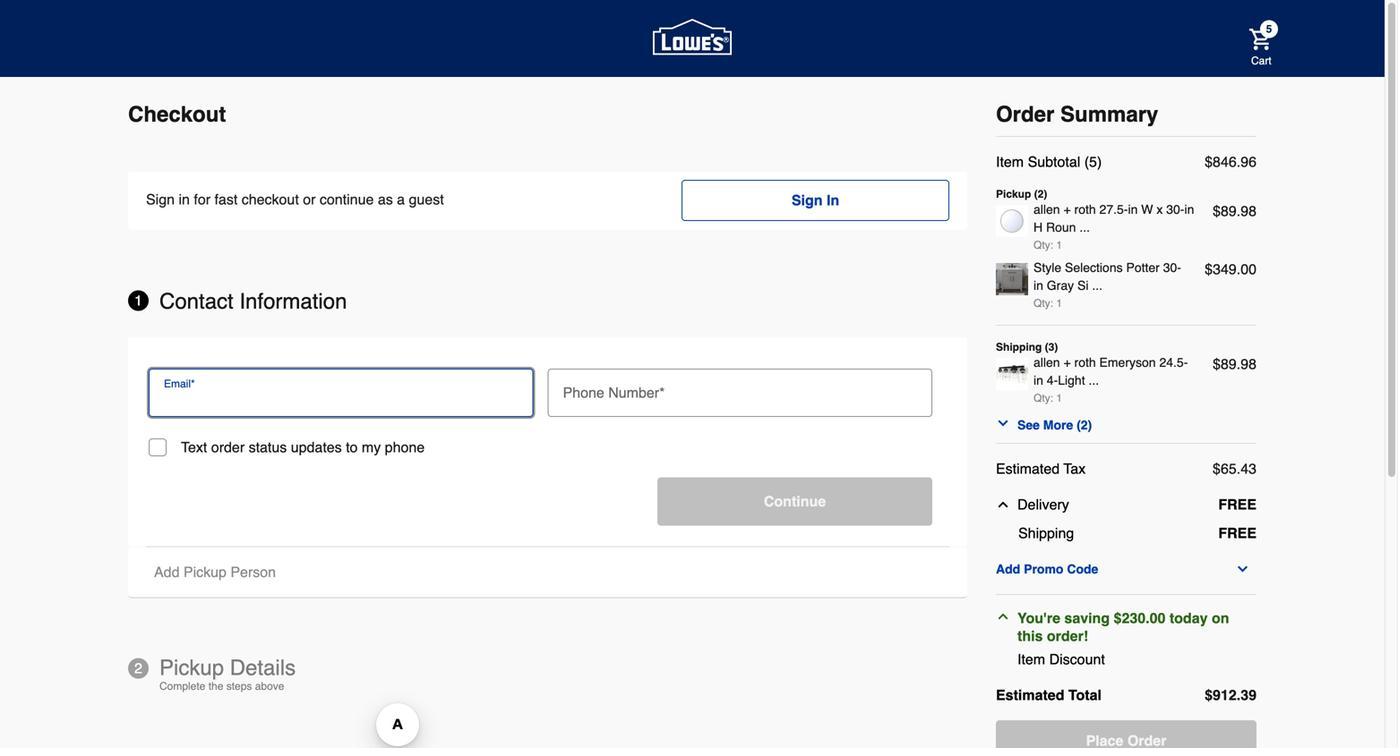 Task type: describe. For each thing, give the bounding box(es) containing it.
as
[[378, 191, 393, 208]]

89 for allen + roth 27.5-in w x 30-in h roun ...
[[1221, 203, 1237, 220]]

steps
[[226, 681, 252, 693]]

98 for allen + roth 27.5-in w x 30-in h roun ...
[[1241, 203, 1257, 220]]

emeryson
[[1100, 356, 1156, 370]]

912
[[1213, 688, 1237, 704]]

in
[[827, 192, 840, 209]]

qty: for allen + roth 27.5-in w x 30-in h roun ...
[[1034, 239, 1054, 252]]

$ 349 .00
[[1205, 261, 1257, 278]]

h
[[1034, 220, 1043, 235]]

total
[[1069, 688, 1102, 704]]

. for item subtotal (5)
[[1237, 154, 1241, 170]]

. for allen + roth 27.5-in w x 30-in h roun ...
[[1237, 203, 1241, 220]]

checkout
[[242, 191, 299, 208]]

$ 89 . 98 for allen + roth 27.5-in w x 30-in h roun ...
[[1213, 203, 1257, 220]]

$ for estimated tax
[[1213, 461, 1221, 478]]

a
[[397, 191, 405, 208]]

98 for allen + roth emeryson 24.5- in 4-light ...
[[1241, 356, 1257, 373]]

pickup (2)
[[996, 188, 1048, 201]]

. for estimated tax
[[1237, 461, 1241, 478]]

1 for style selections potter 30- in gray si ...
[[1057, 297, 1063, 310]]

summary
[[1061, 102, 1159, 127]]

see more (2)
[[1018, 418, 1092, 433]]

text order status updates to my phone
[[181, 439, 425, 456]]

1 left "contact"
[[134, 293, 142, 309]]

estimated total
[[996, 688, 1102, 704]]

phone
[[563, 385, 605, 401]]

shipping for shipping (3)
[[996, 341, 1042, 354]]

discount
[[1050, 652, 1105, 668]]

chevron down image
[[1236, 563, 1250, 577]]

add for add promo code
[[996, 563, 1021, 577]]

lowe's home improvement logo image
[[653, 0, 732, 78]]

on
[[1212, 611, 1230, 627]]

add promo code link
[[996, 559, 1257, 581]]

pickup
[[996, 188, 1032, 201]]

349
[[1213, 261, 1237, 278]]

30- inside allen + roth 27.5-in w x 30-in h roun ...
[[1167, 202, 1185, 217]]

... inside style selections potter 30- in gray si ...
[[1092, 279, 1103, 293]]

fast
[[215, 191, 238, 208]]

$ 89 . 98 for allen + roth emeryson 24.5- in 4-light ...
[[1213, 356, 1257, 373]]

above
[[255, 681, 284, 693]]

$ for allen + roth emeryson 24.5- in 4-light ...
[[1213, 356, 1221, 373]]

2
[[134, 661, 142, 677]]

information
[[240, 289, 347, 314]]

person
[[231, 564, 276, 581]]

number*
[[609, 385, 665, 401]]

order summary
[[996, 102, 1159, 127]]

phone
[[385, 439, 425, 456]]

lowe's home improvement cart image
[[1250, 29, 1271, 50]]

phone number*
[[563, 385, 665, 401]]

4-
[[1047, 374, 1058, 388]]

5
[[1267, 23, 1273, 36]]

add pickup person
[[154, 564, 276, 581]]

(3)
[[1045, 341, 1058, 354]]

$ 65 . 43
[[1213, 461, 1257, 478]]

+ for 27.5-
[[1064, 202, 1071, 217]]

you're saving  $230.00  today on this order! link
[[996, 610, 1250, 646]]

you're
[[1018, 611, 1061, 627]]

guest
[[409, 191, 444, 208]]

65
[[1221, 461, 1237, 478]]

tax
[[1064, 461, 1086, 478]]

1 free from the top
[[1219, 497, 1257, 513]]

item image
[[996, 263, 1029, 296]]

qty: for style selections potter 30- in gray si ...
[[1034, 297, 1054, 310]]

this
[[1018, 628, 1043, 645]]

pickup details complete the steps above
[[159, 656, 296, 693]]

saving
[[1065, 611, 1110, 627]]

add promo code
[[996, 563, 1099, 577]]

code
[[1067, 563, 1099, 577]]

the
[[208, 681, 223, 693]]

allen + roth emeryson 24.5- in 4-light ...
[[1034, 356, 1188, 388]]

qty: 1 for style selections potter 30- in gray si ...
[[1034, 297, 1063, 310]]

sign in
[[792, 192, 840, 209]]

selections
[[1065, 261, 1123, 275]]

potter
[[1127, 261, 1160, 275]]

continue button
[[658, 478, 933, 526]]

details
[[230, 656, 296, 681]]

.00
[[1237, 261, 1257, 278]]

qty: 1 for allen + roth emeryson 24.5- in 4-light ...
[[1034, 392, 1063, 405]]

checkout
[[128, 102, 226, 127]]

delivery
[[1018, 497, 1070, 513]]

complete
[[159, 681, 205, 693]]

in right x
[[1185, 202, 1195, 217]]

96
[[1241, 154, 1257, 170]]

estimated for estimated tax
[[996, 461, 1060, 478]]

in left w
[[1128, 202, 1138, 217]]

gray
[[1047, 279, 1074, 293]]

in inside style selections potter 30- in gray si ...
[[1034, 279, 1044, 293]]

qty: for allen + roth emeryson 24.5- in 4-light ...
[[1034, 392, 1054, 405]]

in inside allen + roth emeryson 24.5- in 4-light ...
[[1034, 374, 1044, 388]]

sign for sign in for fast checkout or continue as a guest
[[146, 191, 175, 208]]

roun
[[1046, 220, 1076, 235]]

x
[[1157, 202, 1163, 217]]

add for add pickup person
[[154, 564, 180, 581]]

order
[[211, 439, 245, 456]]



Task type: locate. For each thing, give the bounding box(es) containing it.
1 for allen + roth 27.5-in w x 30-in h roun ...
[[1057, 239, 1063, 252]]

chevron up image inside "you're saving  $230.00  today on this order!" 'link'
[[996, 610, 1011, 624]]

1
[[1057, 239, 1063, 252], [134, 293, 142, 309], [1057, 297, 1063, 310], [1057, 392, 1063, 405]]

$ right 24.5-
[[1213, 356, 1221, 373]]

30- inside style selections potter 30- in gray si ...
[[1164, 261, 1182, 275]]

...
[[1080, 220, 1090, 235], [1092, 279, 1103, 293], [1089, 374, 1099, 388]]

estimated down item discount on the right of page
[[996, 688, 1065, 704]]

qty: 1 down gray
[[1034, 297, 1063, 310]]

. for estimated total
[[1237, 688, 1241, 704]]

allen + roth 27.5-in w x 30-in h roun ...
[[1034, 202, 1195, 235]]

estimated up delivery
[[996, 461, 1060, 478]]

chevron up image
[[996, 498, 1011, 512], [996, 610, 1011, 624]]

item down this
[[1018, 652, 1046, 668]]

roth inside allen + roth emeryson 24.5- in 4-light ...
[[1075, 356, 1096, 370]]

89 down $ 846 . 96
[[1221, 203, 1237, 220]]

(2) right more at the bottom of the page
[[1077, 418, 1092, 433]]

1 vertical spatial 89
[[1221, 356, 1237, 373]]

+ up light
[[1064, 356, 1071, 370]]

(2) right pickup
[[1035, 188, 1048, 201]]

0 vertical spatial estimated
[[996, 461, 1060, 478]]

1 vertical spatial ...
[[1092, 279, 1103, 293]]

1 vertical spatial 98
[[1241, 356, 1257, 373]]

1 vertical spatial pickup
[[159, 656, 224, 681]]

... right "si" on the right of page
[[1092, 279, 1103, 293]]

+
[[1064, 202, 1071, 217], [1064, 356, 1071, 370]]

1 horizontal spatial add
[[996, 563, 1021, 577]]

2 free from the top
[[1219, 525, 1257, 542]]

2 qty: 1 from the top
[[1034, 297, 1063, 310]]

1 qty: from the top
[[1034, 239, 1054, 252]]

qty: down 4-
[[1034, 392, 1054, 405]]

contact information
[[159, 289, 347, 314]]

0 vertical spatial $ 89 . 98
[[1213, 203, 1257, 220]]

shipping (3)
[[996, 341, 1058, 354]]

$ for item subtotal (5)
[[1205, 154, 1213, 170]]

$ for estimated total
[[1205, 688, 1213, 704]]

Email* email field
[[156, 391, 526, 409]]

0 vertical spatial qty:
[[1034, 239, 1054, 252]]

you're saving  $230.00  today on this order!
[[1018, 611, 1230, 645]]

0 vertical spatial roth
[[1075, 202, 1096, 217]]

1 vertical spatial shipping
[[1019, 525, 1074, 542]]

0 vertical spatial item image
[[996, 205, 1029, 237]]

roth left 27.5-
[[1075, 202, 1096, 217]]

to
[[346, 439, 358, 456]]

pickup left steps
[[159, 656, 224, 681]]

3 . from the top
[[1237, 356, 1241, 373]]

in
[[179, 191, 190, 208], [1128, 202, 1138, 217], [1185, 202, 1195, 217], [1034, 279, 1044, 293], [1034, 374, 1044, 388]]

see
[[1018, 418, 1040, 433]]

(5)
[[1085, 154, 1102, 170]]

in down style
[[1034, 279, 1044, 293]]

1 vertical spatial estimated
[[996, 688, 1065, 704]]

allen up h
[[1034, 202, 1060, 217]]

$ left 96
[[1205, 154, 1213, 170]]

0 vertical spatial ...
[[1080, 220, 1090, 235]]

89 for allen + roth emeryson 24.5- in 4-light ...
[[1221, 356, 1237, 373]]

item for item subtotal (5)
[[996, 154, 1024, 170]]

pickup left person at the left bottom
[[184, 564, 227, 581]]

0 vertical spatial +
[[1064, 202, 1071, 217]]

item image
[[996, 205, 1029, 237], [996, 358, 1029, 391]]

chevron up image for you're saving  $230.00  today on this order!
[[996, 610, 1011, 624]]

sign in for fast checkout or continue as a guest
[[146, 191, 444, 208]]

2 $ 89 . 98 from the top
[[1213, 356, 1257, 373]]

$230.00
[[1114, 611, 1166, 627]]

1 vertical spatial item image
[[996, 358, 1029, 391]]

30- right potter
[[1164, 261, 1182, 275]]

style
[[1034, 261, 1062, 275]]

free up chevron down icon
[[1219, 525, 1257, 542]]

$ 89 . 98 down $ 846 . 96
[[1213, 203, 1257, 220]]

in left 4-
[[1034, 374, 1044, 388]]

item up pickup
[[996, 154, 1024, 170]]

30-
[[1167, 202, 1185, 217], [1164, 261, 1182, 275]]

in left for
[[179, 191, 190, 208]]

2 allen from the top
[[1034, 356, 1060, 370]]

continue
[[764, 494, 826, 510]]

1 down 4-
[[1057, 392, 1063, 405]]

1 vertical spatial chevron up image
[[996, 610, 1011, 624]]

1 vertical spatial free
[[1219, 525, 1257, 542]]

roth inside allen + roth 27.5-in w x 30-in h roun ...
[[1075, 202, 1096, 217]]

updates
[[291, 439, 342, 456]]

allen for allen + roth 27.5-in w x 30-in h roun ...
[[1034, 202, 1060, 217]]

1 vertical spatial 30-
[[1164, 261, 1182, 275]]

1 item image from the top
[[996, 205, 1029, 237]]

0 vertical spatial (2)
[[1035, 188, 1048, 201]]

... inside allen + roth 27.5-in w x 30-in h roun ...
[[1080, 220, 1090, 235]]

qty: 1 for allen + roth 27.5-in w x 30-in h roun ...
[[1034, 239, 1063, 252]]

estimated tax
[[996, 461, 1086, 478]]

2 + from the top
[[1064, 356, 1071, 370]]

98 right 24.5-
[[1241, 356, 1257, 373]]

w
[[1142, 202, 1153, 217]]

$ left 43
[[1213, 461, 1221, 478]]

shipping for shipping
[[1019, 525, 1074, 542]]

sign in button
[[682, 180, 950, 221]]

... right roun
[[1080, 220, 1090, 235]]

sign for sign in
[[792, 192, 823, 209]]

$ left 39
[[1205, 688, 1213, 704]]

estimated
[[996, 461, 1060, 478], [996, 688, 1065, 704]]

0 vertical spatial 98
[[1241, 203, 1257, 220]]

light
[[1058, 374, 1085, 388]]

3 qty: from the top
[[1034, 392, 1054, 405]]

1 vertical spatial +
[[1064, 356, 1071, 370]]

estimated for estimated total
[[996, 688, 1065, 704]]

0 vertical spatial item
[[996, 154, 1024, 170]]

item image down the shipping (3)
[[996, 358, 1029, 391]]

free
[[1219, 497, 1257, 513], [1219, 525, 1257, 542]]

1 vertical spatial qty: 1
[[1034, 297, 1063, 310]]

5 . from the top
[[1237, 688, 1241, 704]]

continue
[[320, 191, 374, 208]]

chevron up image for delivery
[[996, 498, 1011, 512]]

chevron up image left delivery
[[996, 498, 1011, 512]]

$ left .00
[[1205, 261, 1213, 278]]

allen down (3)
[[1034, 356, 1060, 370]]

$ 912 . 39
[[1205, 688, 1257, 704]]

sign left in
[[792, 192, 823, 209]]

1 vertical spatial $ 89 . 98
[[1213, 356, 1257, 373]]

30- right x
[[1167, 202, 1185, 217]]

98
[[1241, 203, 1257, 220], [1241, 356, 1257, 373]]

style selections potter 30- in gray si ...
[[1034, 261, 1182, 293]]

.
[[1237, 154, 1241, 170], [1237, 203, 1241, 220], [1237, 356, 1241, 373], [1237, 461, 1241, 478], [1237, 688, 1241, 704]]

qty: down h
[[1034, 239, 1054, 252]]

order
[[996, 102, 1055, 127]]

add left promo
[[996, 563, 1021, 577]]

98 down 96
[[1241, 203, 1257, 220]]

0 vertical spatial shipping
[[996, 341, 1042, 354]]

allen for allen + roth emeryson 24.5- in 4-light ...
[[1034, 356, 1060, 370]]

0 vertical spatial chevron up image
[[996, 498, 1011, 512]]

allen inside allen + roth emeryson 24.5- in 4-light ...
[[1034, 356, 1060, 370]]

Phone Number* telephone field
[[555, 369, 925, 409]]

1 + from the top
[[1064, 202, 1071, 217]]

cart
[[1252, 55, 1272, 67]]

2 89 from the top
[[1221, 356, 1237, 373]]

0 vertical spatial qty: 1
[[1034, 239, 1063, 252]]

sign left for
[[146, 191, 175, 208]]

item discount
[[1018, 652, 1105, 668]]

1 vertical spatial item
[[1018, 652, 1046, 668]]

3 qty: 1 from the top
[[1034, 392, 1063, 405]]

89
[[1221, 203, 1237, 220], [1221, 356, 1237, 373]]

1 vertical spatial allen
[[1034, 356, 1060, 370]]

my
[[362, 439, 381, 456]]

1 89 from the top
[[1221, 203, 1237, 220]]

sign inside button
[[792, 192, 823, 209]]

item image left h
[[996, 205, 1029, 237]]

... right light
[[1089, 374, 1099, 388]]

2 98 from the top
[[1241, 356, 1257, 373]]

1 vertical spatial roth
[[1075, 356, 1096, 370]]

2 vertical spatial ...
[[1089, 374, 1099, 388]]

1 vertical spatial qty:
[[1034, 297, 1054, 310]]

2 roth from the top
[[1075, 356, 1096, 370]]

1 for allen + roth emeryson 24.5- in 4-light ...
[[1057, 392, 1063, 405]]

0 vertical spatial 30-
[[1167, 202, 1185, 217]]

0 horizontal spatial sign
[[146, 191, 175, 208]]

allen
[[1034, 202, 1060, 217], [1034, 356, 1060, 370]]

2 vertical spatial qty: 1
[[1034, 392, 1063, 405]]

2 . from the top
[[1237, 203, 1241, 220]]

846
[[1213, 154, 1237, 170]]

1 chevron up image from the top
[[996, 498, 1011, 512]]

1 $ 89 . 98 from the top
[[1213, 203, 1257, 220]]

contact
[[159, 289, 234, 314]]

$ for style selections potter 30- in gray si ...
[[1205, 261, 1213, 278]]

$ 846 . 96
[[1205, 154, 1257, 170]]

email*
[[164, 378, 195, 391]]

item image for allen + roth 27.5-in w x 30-in h roun ...
[[996, 205, 1029, 237]]

$ down 846
[[1213, 203, 1221, 220]]

roth for emeryson
[[1075, 356, 1096, 370]]

1 roth from the top
[[1075, 202, 1096, 217]]

si
[[1078, 279, 1089, 293]]

shipping
[[996, 341, 1042, 354], [1019, 525, 1074, 542]]

item image for allen + roth emeryson 24.5- in 4-light ...
[[996, 358, 1029, 391]]

1 horizontal spatial sign
[[792, 192, 823, 209]]

shipping left (3)
[[996, 341, 1042, 354]]

2 chevron up image from the top
[[996, 610, 1011, 624]]

1 qty: 1 from the top
[[1034, 239, 1063, 252]]

1 horizontal spatial (2)
[[1077, 418, 1092, 433]]

1 . from the top
[[1237, 154, 1241, 170]]

region
[[128, 338, 968, 547]]

0 vertical spatial allen
[[1034, 202, 1060, 217]]

+ inside allen + roth 27.5-in w x 30-in h roun ...
[[1064, 202, 1071, 217]]

+ for emeryson
[[1064, 356, 1071, 370]]

1 allen from the top
[[1034, 202, 1060, 217]]

today
[[1170, 611, 1208, 627]]

0 vertical spatial free
[[1219, 497, 1257, 513]]

+ inside allen + roth emeryson 24.5- in 4-light ...
[[1064, 356, 1071, 370]]

43
[[1241, 461, 1257, 478]]

roth
[[1075, 202, 1096, 217], [1075, 356, 1096, 370]]

2 vertical spatial qty:
[[1034, 392, 1054, 405]]

4 . from the top
[[1237, 461, 1241, 478]]

allen inside allen + roth 27.5-in w x 30-in h roun ...
[[1034, 202, 1060, 217]]

more
[[1044, 418, 1074, 433]]

$ 89 . 98 right 24.5-
[[1213, 356, 1257, 373]]

1 down gray
[[1057, 297, 1063, 310]]

free down $ 65 . 43
[[1219, 497, 1257, 513]]

qty:
[[1034, 239, 1054, 252], [1034, 297, 1054, 310], [1034, 392, 1054, 405]]

2 estimated from the top
[[996, 688, 1065, 704]]

subtotal
[[1028, 154, 1081, 170]]

$ for allen + roth 27.5-in w x 30-in h roun ...
[[1213, 203, 1221, 220]]

+ up roun
[[1064, 202, 1071, 217]]

0 horizontal spatial add
[[154, 564, 180, 581]]

roth up light
[[1075, 356, 1096, 370]]

for
[[194, 191, 211, 208]]

region containing phone number*
[[128, 338, 968, 547]]

promo
[[1024, 563, 1064, 577]]

27.5-
[[1100, 202, 1128, 217]]

chevron up image left you're
[[996, 610, 1011, 624]]

1 down roun
[[1057, 239, 1063, 252]]

1 estimated from the top
[[996, 461, 1060, 478]]

. for allen + roth emeryson 24.5- in 4-light ...
[[1237, 356, 1241, 373]]

add
[[996, 563, 1021, 577], [154, 564, 180, 581]]

0 vertical spatial pickup
[[184, 564, 227, 581]]

status
[[249, 439, 287, 456]]

roth for 27.5-
[[1075, 202, 1096, 217]]

0 horizontal spatial (2)
[[1035, 188, 1048, 201]]

add left person at the left bottom
[[154, 564, 180, 581]]

39
[[1241, 688, 1257, 704]]

89 right 24.5-
[[1221, 356, 1237, 373]]

or
[[303, 191, 316, 208]]

2 qty: from the top
[[1034, 297, 1054, 310]]

qty: 1 down h
[[1034, 239, 1063, 252]]

item subtotal (5)
[[996, 154, 1102, 170]]

qty: 1 down 4-
[[1034, 392, 1063, 405]]

item for item discount
[[1018, 652, 1046, 668]]

0 vertical spatial 89
[[1221, 203, 1237, 220]]

24.5-
[[1160, 356, 1188, 370]]

order!
[[1047, 628, 1089, 645]]

pickup inside pickup details complete the steps above
[[159, 656, 224, 681]]

shipping down delivery
[[1019, 525, 1074, 542]]

text
[[181, 439, 207, 456]]

chevron down image
[[996, 417, 1011, 431]]

1 98 from the top
[[1241, 203, 1257, 220]]

2 item image from the top
[[996, 358, 1029, 391]]

1 vertical spatial (2)
[[1077, 418, 1092, 433]]

qty: down gray
[[1034, 297, 1054, 310]]

... inside allen + roth emeryson 24.5- in 4-light ...
[[1089, 374, 1099, 388]]

item
[[996, 154, 1024, 170], [1018, 652, 1046, 668]]



Task type: vqa. For each thing, say whether or not it's contained in the screenshot.
the bottommost -
no



